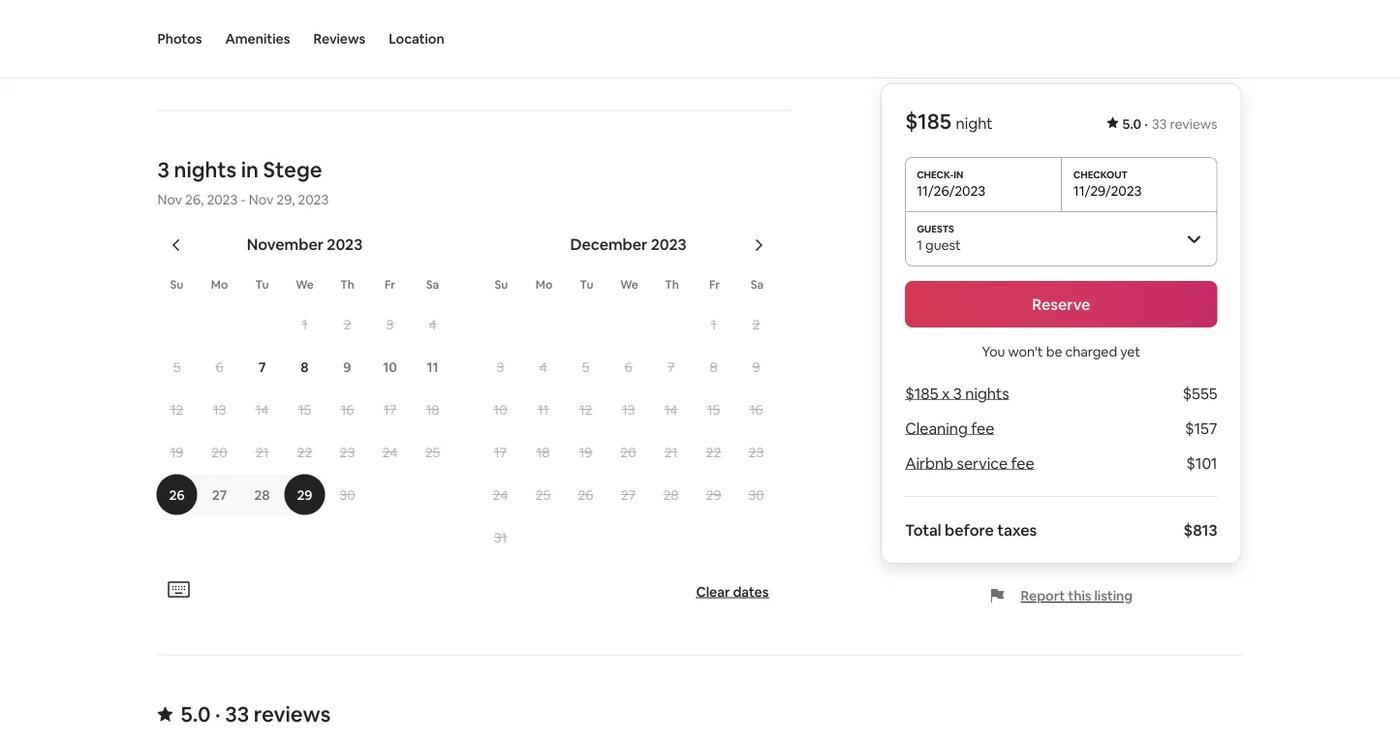 Task type: describe. For each thing, give the bounding box(es) containing it.
1 13 button from the left
[[198, 389, 241, 430]]

0 horizontal spatial 25 button
[[411, 432, 454, 472]]

1 tu from the left
[[255, 277, 269, 292]]

1 th from the left
[[340, 277, 354, 292]]

1 guest button
[[905, 211, 1218, 265]]

1 for december 2023
[[711, 315, 717, 333]]

0 horizontal spatial 33
[[225, 701, 249, 728]]

location
[[389, 30, 445, 47]]

1 19 from the left
[[170, 443, 184, 461]]

1 horizontal spatial 24
[[493, 486, 508, 503]]

1 inside dropdown button
[[917, 236, 923, 254]]

0 horizontal spatial 5.0
[[181, 701, 211, 728]]

reserve button
[[905, 281, 1218, 327]]

2 su from the left
[[495, 277, 508, 292]]

2 30 button from the left
[[735, 474, 778, 515]]

amenities button
[[225, 0, 290, 78]]

dates
[[733, 583, 769, 600]]

clear
[[696, 583, 730, 600]]

total before taxes
[[905, 520, 1037, 540]]

9 for second 9 button from left
[[753, 358, 760, 375]]

$185 night
[[905, 107, 993, 135]]

0 horizontal spatial reviews
[[254, 701, 331, 728]]

2 8 from the left
[[710, 358, 718, 375]]

reviews button
[[314, 0, 366, 78]]

amenities
[[264, 30, 336, 50]]

yet
[[1121, 343, 1141, 360]]

1 16 button from the left
[[326, 389, 369, 430]]

0 vertical spatial 17
[[384, 401, 397, 418]]

1 9 button from the left
[[326, 346, 369, 387]]

11/29/2023
[[1074, 182, 1142, 199]]

2 tu from the left
[[580, 277, 594, 292]]

1 button for december 2023
[[692, 304, 735, 344]]

6 for 2nd 6 "button" from right
[[216, 358, 223, 375]]

1 20 button from the left
[[198, 432, 241, 472]]

1 vertical spatial fee
[[1011, 453, 1035, 473]]

1 mo from the left
[[211, 277, 228, 292]]

taxes
[[997, 520, 1037, 540]]

1 sa from the left
[[426, 277, 439, 292]]

2 29 button from the left
[[692, 474, 735, 515]]

2 for november 2023
[[344, 315, 351, 333]]

all
[[224, 30, 240, 50]]

location button
[[389, 0, 445, 78]]

2 23 from the left
[[749, 443, 764, 461]]

2 19 from the left
[[579, 443, 593, 461]]

reserve
[[1032, 294, 1091, 314]]

2 12 from the left
[[579, 401, 592, 418]]

$185 x 3 nights button
[[905, 383, 1010, 403]]

9 for 1st 9 button from the left
[[343, 358, 351, 375]]

1 27 button from the left
[[198, 474, 241, 515]]

2 fr from the left
[[709, 277, 720, 292]]

reviews
[[314, 30, 366, 47]]

you won't be charged yet
[[982, 343, 1141, 360]]

1 horizontal spatial 33
[[1152, 115, 1167, 132]]

1 vertical spatial 25
[[536, 486, 551, 503]]

show all 45 amenities button
[[157, 17, 359, 63]]

2 button for december 2023
[[735, 304, 778, 344]]

0 horizontal spatial 5.0 · 33 reviews
[[181, 701, 331, 728]]

1 nov from the left
[[157, 190, 182, 208]]

0 vertical spatial fee
[[971, 418, 995, 438]]

11 for right 11 button
[[538, 401, 549, 418]]

2 22 button from the left
[[692, 432, 735, 472]]

1 horizontal spatial 24 button
[[479, 474, 522, 515]]

1 5 button from the left
[[156, 346, 198, 387]]

1 horizontal spatial reviews
[[1170, 115, 1218, 132]]

2 13 button from the left
[[607, 389, 650, 430]]

3 nights in stege nov 26, 2023 - nov 29, 2023
[[157, 156, 329, 208]]

1 vertical spatial 18 button
[[522, 432, 565, 472]]

2 mo from the left
[[536, 277, 553, 292]]

1 horizontal spatial 10 button
[[479, 389, 522, 430]]

this
[[1068, 587, 1092, 605]]

clear dates button
[[689, 575, 777, 608]]

1 button for november 2023
[[283, 304, 326, 344]]

2 sa from the left
[[751, 277, 764, 292]]

amenities
[[225, 30, 290, 47]]

1 15 button from the left
[[283, 389, 326, 430]]

30 for second 30 button from right
[[340, 486, 355, 503]]

2 button for november 2023
[[326, 304, 369, 344]]

2 9 button from the left
[[735, 346, 778, 387]]

0 vertical spatial 5.0 · 33 reviews
[[1123, 115, 1218, 132]]

photos button
[[157, 0, 202, 78]]

1 guest
[[917, 236, 961, 254]]

show all 45 amenities
[[181, 30, 336, 50]]

clear dates
[[696, 583, 769, 600]]

2 19 button from the left
[[565, 432, 607, 472]]

0 horizontal spatial 24
[[382, 443, 398, 461]]

2023 right 29,
[[298, 190, 329, 208]]

2 5 button from the left
[[565, 346, 607, 387]]

26 for 2nd 26 button from the left
[[578, 486, 594, 503]]

stege
[[263, 156, 322, 183]]

report this listing button
[[990, 587, 1133, 605]]

2023 right "december"
[[651, 234, 687, 254]]

airbnb
[[905, 453, 954, 473]]

0 horizontal spatial 10 button
[[369, 346, 411, 387]]

december 2023
[[570, 234, 687, 254]]

2 21 button from the left
[[650, 432, 692, 472]]

report this listing
[[1021, 587, 1133, 605]]

2 15 button from the left
[[692, 389, 735, 430]]

1 28 from the left
[[254, 486, 270, 503]]

0 horizontal spatial 17 button
[[369, 389, 411, 430]]

in
[[241, 156, 259, 183]]

total
[[905, 520, 942, 540]]

service
[[957, 453, 1008, 473]]

1 8 from the left
[[301, 358, 309, 375]]

0 horizontal spatial 3 button
[[369, 304, 411, 344]]

report
[[1021, 587, 1065, 605]]

$101
[[1187, 453, 1218, 473]]

0 vertical spatial 5.0
[[1123, 115, 1142, 132]]

show
[[181, 30, 221, 50]]

27 for first 27 button from left
[[212, 486, 227, 503]]

6 for first 6 "button" from right
[[625, 358, 632, 375]]

-
[[241, 190, 246, 208]]

2 th from the left
[[665, 277, 679, 292]]

1 12 from the left
[[170, 401, 184, 418]]

29,
[[276, 190, 295, 208]]

$157
[[1185, 418, 1218, 438]]

2 27 button from the left
[[607, 474, 650, 515]]

5 for second "5" button from left
[[582, 358, 590, 375]]

2 for december 2023
[[753, 315, 760, 333]]

1 vertical spatial ·
[[215, 701, 221, 728]]

2 20 from the left
[[621, 443, 636, 461]]

7 for second 7 button from left
[[667, 358, 675, 375]]

0 horizontal spatial 4 button
[[411, 304, 454, 344]]

1 20 from the left
[[212, 443, 227, 461]]

0 vertical spatial 25
[[425, 443, 440, 461]]

airbnb service fee
[[905, 453, 1035, 473]]

2 23 button from the left
[[735, 432, 778, 472]]

1 8 button from the left
[[283, 346, 326, 387]]

18 for 18 button to the bottom
[[536, 443, 550, 461]]

11/26/2023
[[917, 182, 986, 199]]

2 15 from the left
[[707, 401, 720, 418]]

1 14 from the left
[[255, 401, 269, 418]]

2 14 from the left
[[664, 401, 678, 418]]

0 horizontal spatial 18 button
[[411, 389, 454, 430]]



Task type: vqa. For each thing, say whether or not it's contained in the screenshot.
10 to the bottom
yes



Task type: locate. For each thing, give the bounding box(es) containing it.
th down december 2023
[[665, 277, 679, 292]]

0 horizontal spatial 5 button
[[156, 346, 198, 387]]

1 horizontal spatial 29
[[706, 486, 722, 503]]

1 fr from the left
[[385, 277, 395, 292]]

1 vertical spatial reviews
[[254, 701, 331, 728]]

nov
[[157, 190, 182, 208], [249, 190, 274, 208]]

1 horizontal spatial 13 button
[[607, 389, 650, 430]]

1 22 from the left
[[297, 443, 312, 461]]

30 for 2nd 30 button
[[749, 486, 764, 503]]

2 2 from the left
[[753, 315, 760, 333]]

$185 x 3 nights
[[905, 383, 1010, 403]]

31 button
[[479, 517, 522, 558]]

22 for 1st 22 button from the left
[[297, 443, 312, 461]]

1 horizontal spatial 18
[[536, 443, 550, 461]]

nights up 26, at left top
[[174, 156, 237, 183]]

2 12 button from the left
[[565, 389, 607, 430]]

1 horizontal spatial 28 button
[[650, 474, 692, 515]]

0 horizontal spatial fee
[[971, 418, 995, 438]]

2 2 button from the left
[[735, 304, 778, 344]]

0 horizontal spatial 14 button
[[241, 389, 283, 430]]

1 horizontal spatial 5.0
[[1123, 115, 1142, 132]]

1 horizontal spatial 9 button
[[735, 346, 778, 387]]

1 7 button from the left
[[241, 346, 283, 387]]

nights
[[174, 156, 237, 183], [966, 383, 1010, 403]]

1 29 from the left
[[297, 486, 313, 503]]

1 horizontal spatial 7 button
[[650, 346, 692, 387]]

1 horizontal spatial we
[[620, 277, 638, 292]]

0 horizontal spatial 16
[[341, 401, 354, 418]]

calendar application
[[134, 214, 1400, 575]]

won't
[[1008, 343, 1043, 360]]

1 for november 2023
[[302, 315, 308, 333]]

15 button
[[283, 389, 326, 430], [692, 389, 735, 430]]

$185 left night
[[905, 107, 952, 135]]

2 9 from the left
[[753, 358, 760, 375]]

1 horizontal spatial th
[[665, 277, 679, 292]]

1 28 button from the left
[[241, 474, 283, 515]]

1 27 from the left
[[212, 486, 227, 503]]

3 button
[[369, 304, 411, 344], [479, 346, 522, 387]]

0 horizontal spatial 30
[[340, 486, 355, 503]]

10 for rightmost '10' button
[[494, 401, 507, 418]]

we
[[296, 277, 314, 292], [620, 277, 638, 292]]

1 horizontal spatial 12 button
[[565, 389, 607, 430]]

1 19 button from the left
[[156, 432, 198, 472]]

1 horizontal spatial 6 button
[[607, 346, 650, 387]]

24 button
[[369, 432, 411, 472], [479, 474, 522, 515]]

2 30 from the left
[[749, 486, 764, 503]]

2 14 button from the left
[[650, 389, 692, 430]]

0 horizontal spatial 27 button
[[198, 474, 241, 515]]

0 horizontal spatial 4
[[429, 315, 437, 333]]

2 horizontal spatial 1
[[917, 236, 923, 254]]

16 for second 16 'button' from right
[[341, 401, 354, 418]]

$185
[[905, 107, 952, 135], [905, 383, 939, 403]]

29 for second 29 button
[[706, 486, 722, 503]]

1 vertical spatial 24 button
[[479, 474, 522, 515]]

19 button
[[156, 432, 198, 472], [565, 432, 607, 472]]

17 button
[[369, 389, 411, 430], [479, 432, 522, 472]]

0 horizontal spatial 13 button
[[198, 389, 241, 430]]

0 horizontal spatial 27
[[212, 486, 227, 503]]

22 button
[[283, 432, 326, 472], [692, 432, 735, 472]]

12 button
[[156, 389, 198, 430], [565, 389, 607, 430]]

2 22 from the left
[[706, 443, 721, 461]]

5.0 · 33 reviews
[[1123, 115, 1218, 132], [181, 701, 331, 728]]

26,
[[185, 190, 204, 208]]

0 horizontal spatial 19 button
[[156, 432, 198, 472]]

november 2023
[[247, 234, 363, 254]]

1 horizontal spatial 9
[[753, 358, 760, 375]]

cleaning fee button
[[905, 418, 995, 438]]

1 horizontal spatial 13
[[622, 401, 635, 418]]

1 23 from the left
[[340, 443, 355, 461]]

3 inside 3 nights in stege nov 26, 2023 - nov 29, 2023
[[157, 156, 170, 183]]

0 vertical spatial 18 button
[[411, 389, 454, 430]]

2 7 button from the left
[[650, 346, 692, 387]]

8 button
[[283, 346, 326, 387], [692, 346, 735, 387]]

1 5 from the left
[[173, 358, 181, 375]]

$185 left x
[[905, 383, 939, 403]]

1 15 from the left
[[298, 401, 311, 418]]

0 vertical spatial 3 button
[[369, 304, 411, 344]]

6 button
[[198, 346, 241, 387], [607, 346, 650, 387]]

cleaning
[[905, 418, 968, 438]]

6
[[216, 358, 223, 375], [625, 358, 632, 375]]

2023 left "-"
[[207, 190, 238, 208]]

1 we from the left
[[296, 277, 314, 292]]

fr
[[385, 277, 395, 292], [709, 277, 720, 292]]

1 1 button from the left
[[283, 304, 326, 344]]

fee
[[971, 418, 995, 438], [1011, 453, 1035, 473]]

we down november 2023
[[296, 277, 314, 292]]

1 button
[[283, 304, 326, 344], [692, 304, 735, 344]]

1 22 button from the left
[[283, 432, 326, 472]]

4 button
[[411, 304, 454, 344], [522, 346, 565, 387]]

1 6 from the left
[[216, 358, 223, 375]]

2 button
[[326, 304, 369, 344], [735, 304, 778, 344]]

·
[[1145, 115, 1148, 132], [215, 701, 221, 728]]

1 vertical spatial 10
[[494, 401, 507, 418]]

fee up the service
[[971, 418, 995, 438]]

0 horizontal spatial sa
[[426, 277, 439, 292]]

0 horizontal spatial 2 button
[[326, 304, 369, 344]]

2 6 button from the left
[[607, 346, 650, 387]]

26 button
[[156, 474, 198, 515], [565, 474, 607, 515]]

1 horizontal spatial 14
[[664, 401, 678, 418]]

1 horizontal spatial fee
[[1011, 453, 1035, 473]]

0 horizontal spatial 9 button
[[326, 346, 369, 387]]

29 for 2nd 29 button from right
[[297, 486, 313, 503]]

1 $185 from the top
[[905, 107, 952, 135]]

19
[[170, 443, 184, 461], [579, 443, 593, 461]]

2 5 from the left
[[582, 358, 590, 375]]

21 button
[[241, 432, 283, 472], [650, 432, 692, 472]]

1
[[917, 236, 923, 254], [302, 315, 308, 333], [711, 315, 717, 333]]

x
[[942, 383, 950, 403]]

0 horizontal spatial 29 button
[[283, 474, 326, 515]]

18 for the left 18 button
[[426, 401, 440, 418]]

2 nov from the left
[[249, 190, 274, 208]]

1 horizontal spatial 2 button
[[735, 304, 778, 344]]

2023 right november
[[327, 234, 363, 254]]

1 12 button from the left
[[156, 389, 198, 430]]

1 horizontal spatial 3 button
[[479, 346, 522, 387]]

th
[[340, 277, 354, 292], [665, 277, 679, 292]]

listing
[[1095, 587, 1133, 605]]

2 21 from the left
[[665, 443, 678, 461]]

1 vertical spatial 4 button
[[522, 346, 565, 387]]

11
[[427, 358, 439, 375], [538, 401, 549, 418]]

27
[[212, 486, 227, 503], [621, 486, 636, 503]]

$185 for $185 x 3 nights
[[905, 383, 939, 403]]

25
[[425, 443, 440, 461], [536, 486, 551, 503]]

1 7 from the left
[[258, 358, 266, 375]]

1 horizontal spatial 16
[[750, 401, 763, 418]]

0 horizontal spatial 14
[[255, 401, 269, 418]]

1 horizontal spatial tu
[[580, 277, 594, 292]]

1 horizontal spatial 22
[[706, 443, 721, 461]]

1 horizontal spatial nights
[[966, 383, 1010, 403]]

you
[[982, 343, 1005, 360]]

1 horizontal spatial mo
[[536, 277, 553, 292]]

2 27 from the left
[[621, 486, 636, 503]]

26 for first 26 button
[[169, 486, 185, 503]]

1 horizontal spatial 26 button
[[565, 474, 607, 515]]

$555
[[1183, 383, 1218, 403]]

1 13 from the left
[[213, 401, 226, 418]]

45
[[243, 30, 261, 50]]

1 vertical spatial 5.0 · 33 reviews
[[181, 701, 331, 728]]

1 horizontal spatial 1 button
[[692, 304, 735, 344]]

2
[[344, 315, 351, 333], [753, 315, 760, 333]]

0 horizontal spatial 23 button
[[326, 432, 369, 472]]

22 for first 22 button from the right
[[706, 443, 721, 461]]

we down december 2023
[[620, 277, 638, 292]]

tu
[[255, 277, 269, 292], [580, 277, 594, 292]]

22
[[297, 443, 312, 461], [706, 443, 721, 461]]

2 20 button from the left
[[607, 432, 650, 472]]

1 horizontal spatial 29 button
[[692, 474, 735, 515]]

1 21 from the left
[[256, 443, 269, 461]]

$185 for $185 night
[[905, 107, 952, 135]]

5 for first "5" button from the left
[[173, 358, 181, 375]]

24
[[382, 443, 398, 461], [493, 486, 508, 503]]

1 vertical spatial $185
[[905, 383, 939, 403]]

2 26 button from the left
[[565, 474, 607, 515]]

1 horizontal spatial 5 button
[[565, 346, 607, 387]]

1 26 from the left
[[169, 486, 185, 503]]

2 29 from the left
[[706, 486, 722, 503]]

photos
[[157, 30, 202, 47]]

2 1 button from the left
[[692, 304, 735, 344]]

2 we from the left
[[620, 277, 638, 292]]

5
[[173, 358, 181, 375], [582, 358, 590, 375]]

13 button
[[198, 389, 241, 430], [607, 389, 650, 430]]

1 29 button from the left
[[283, 474, 326, 515]]

2 6 from the left
[[625, 358, 632, 375]]

0 vertical spatial ·
[[1145, 115, 1148, 132]]

nov right "-"
[[249, 190, 274, 208]]

10
[[383, 358, 397, 375], [494, 401, 507, 418]]

10 button
[[369, 346, 411, 387], [479, 389, 522, 430]]

7 for 2nd 7 button from the right
[[258, 358, 266, 375]]

1 26 button from the left
[[156, 474, 198, 515]]

su
[[170, 277, 184, 292], [495, 277, 508, 292]]

0 vertical spatial 18
[[426, 401, 440, 418]]

before
[[945, 520, 994, 540]]

guest
[[926, 236, 961, 254]]

1 horizontal spatial 25
[[536, 486, 551, 503]]

33
[[1152, 115, 1167, 132], [225, 701, 249, 728]]

15
[[298, 401, 311, 418], [707, 401, 720, 418]]

0 horizontal spatial 22 button
[[283, 432, 326, 472]]

1 2 from the left
[[344, 315, 351, 333]]

0 vertical spatial 11 button
[[411, 346, 454, 387]]

1 2 button from the left
[[326, 304, 369, 344]]

1 vertical spatial 4
[[539, 358, 547, 375]]

3
[[157, 156, 170, 183], [386, 315, 394, 333], [497, 358, 504, 375], [953, 383, 962, 403]]

1 horizontal spatial 7
[[667, 358, 675, 375]]

th down november 2023
[[340, 277, 354, 292]]

1 horizontal spatial 1
[[711, 315, 717, 333]]

1 horizontal spatial 17
[[494, 443, 507, 461]]

0 horizontal spatial 26 button
[[156, 474, 198, 515]]

1 horizontal spatial 4
[[539, 358, 547, 375]]

1 14 button from the left
[[241, 389, 283, 430]]

tu down "december"
[[580, 277, 594, 292]]

1 horizontal spatial su
[[495, 277, 508, 292]]

1 23 button from the left
[[326, 432, 369, 472]]

8
[[301, 358, 309, 375], [710, 358, 718, 375]]

nights inside 3 nights in stege nov 26, 2023 - nov 29, 2023
[[174, 156, 237, 183]]

$813
[[1184, 520, 1218, 540]]

fee right the service
[[1011, 453, 1035, 473]]

0 vertical spatial 4 button
[[411, 304, 454, 344]]

2 26 from the left
[[578, 486, 594, 503]]

0 horizontal spatial 24 button
[[369, 432, 411, 472]]

1 horizontal spatial 28
[[663, 486, 679, 503]]

17
[[384, 401, 397, 418], [494, 443, 507, 461]]

1 30 button from the left
[[326, 474, 369, 515]]

0 horizontal spatial mo
[[211, 277, 228, 292]]

november
[[247, 234, 324, 254]]

2 16 from the left
[[750, 401, 763, 418]]

1 6 button from the left
[[198, 346, 241, 387]]

5.0
[[1123, 115, 1142, 132], [181, 701, 211, 728]]

0 vertical spatial 11
[[427, 358, 439, 375]]

0 horizontal spatial 6 button
[[198, 346, 241, 387]]

28
[[254, 486, 270, 503], [663, 486, 679, 503]]

cleaning fee
[[905, 418, 995, 438]]

1 vertical spatial 5.0
[[181, 701, 211, 728]]

2023
[[207, 190, 238, 208], [298, 190, 329, 208], [327, 234, 363, 254], [651, 234, 687, 254]]

1 horizontal spatial 20
[[621, 443, 636, 461]]

2 16 button from the left
[[735, 389, 778, 430]]

12
[[170, 401, 184, 418], [579, 401, 592, 418]]

night
[[956, 113, 993, 133]]

tu down november
[[255, 277, 269, 292]]

1 horizontal spatial 17 button
[[479, 432, 522, 472]]

1 horizontal spatial 11 button
[[522, 389, 565, 430]]

be
[[1046, 343, 1063, 360]]

16 button
[[326, 389, 369, 430], [735, 389, 778, 430]]

0 horizontal spatial 15 button
[[283, 389, 326, 430]]

14
[[255, 401, 269, 418], [664, 401, 678, 418]]

1 9 from the left
[[343, 358, 351, 375]]

0 vertical spatial 4
[[429, 315, 437, 333]]

1 21 button from the left
[[241, 432, 283, 472]]

11 button
[[411, 346, 454, 387], [522, 389, 565, 430]]

31
[[494, 528, 507, 546]]

nov left 26, at left top
[[157, 190, 182, 208]]

29 button
[[283, 474, 326, 515], [692, 474, 735, 515]]

2 $185 from the top
[[905, 383, 939, 403]]

11 for topmost 11 button
[[427, 358, 439, 375]]

0 vertical spatial 33
[[1152, 115, 1167, 132]]

1 su from the left
[[170, 277, 184, 292]]

1 horizontal spatial 16 button
[[735, 389, 778, 430]]

10 for the left '10' button
[[383, 358, 397, 375]]

0 vertical spatial 24 button
[[369, 432, 411, 472]]

0 horizontal spatial 12
[[170, 401, 184, 418]]

1 horizontal spatial 4 button
[[522, 346, 565, 387]]

0 horizontal spatial we
[[296, 277, 314, 292]]

1 horizontal spatial 12
[[579, 401, 592, 418]]

1 horizontal spatial 8
[[710, 358, 718, 375]]

1 horizontal spatial 5.0 · 33 reviews
[[1123, 115, 1218, 132]]

1 horizontal spatial 27 button
[[607, 474, 650, 515]]

airbnb service fee button
[[905, 453, 1035, 473]]

1 horizontal spatial 25 button
[[522, 474, 565, 515]]

1 30 from the left
[[340, 486, 355, 503]]

1 horizontal spatial sa
[[751, 277, 764, 292]]

27 for first 27 button from right
[[621, 486, 636, 503]]

1 horizontal spatial 27
[[621, 486, 636, 503]]

4
[[429, 315, 437, 333], [539, 358, 547, 375]]

nights right x
[[966, 383, 1010, 403]]

charged
[[1066, 343, 1118, 360]]

2 13 from the left
[[622, 401, 635, 418]]

2 8 button from the left
[[692, 346, 735, 387]]

2 28 button from the left
[[650, 474, 692, 515]]

1 horizontal spatial 18 button
[[522, 432, 565, 472]]

2 7 from the left
[[667, 358, 675, 375]]

0 horizontal spatial 11 button
[[411, 346, 454, 387]]

0 horizontal spatial 5
[[173, 358, 181, 375]]

december
[[570, 234, 648, 254]]

16 for 2nd 16 'button'
[[750, 401, 763, 418]]

mo
[[211, 277, 228, 292], [536, 277, 553, 292]]

2 28 from the left
[[663, 486, 679, 503]]



